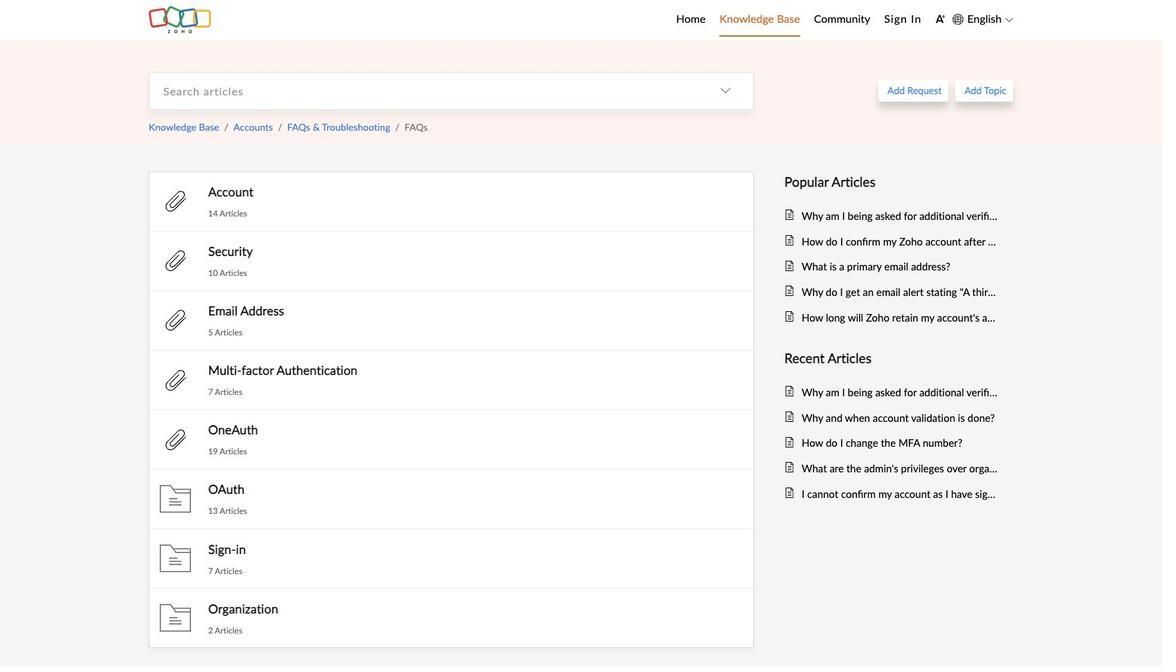 Task type: locate. For each thing, give the bounding box(es) containing it.
0 vertical spatial heading
[[785, 171, 1000, 193]]

choose category image
[[720, 85, 732, 96]]

heading
[[785, 171, 1000, 193], [785, 348, 1000, 369]]

1 heading from the top
[[785, 171, 1000, 193]]

user preference element
[[936, 9, 946, 31]]

1 vertical spatial heading
[[785, 348, 1000, 369]]

choose languages element
[[953, 10, 1014, 28]]

user preference image
[[936, 14, 946, 24]]



Task type: describe. For each thing, give the bounding box(es) containing it.
choose category element
[[698, 72, 754, 109]]

Search articles field
[[149, 72, 698, 109]]

2 heading from the top
[[785, 348, 1000, 369]]



Task type: vqa. For each thing, say whether or not it's contained in the screenshot.
Underline (Ctrl+U) icon
no



